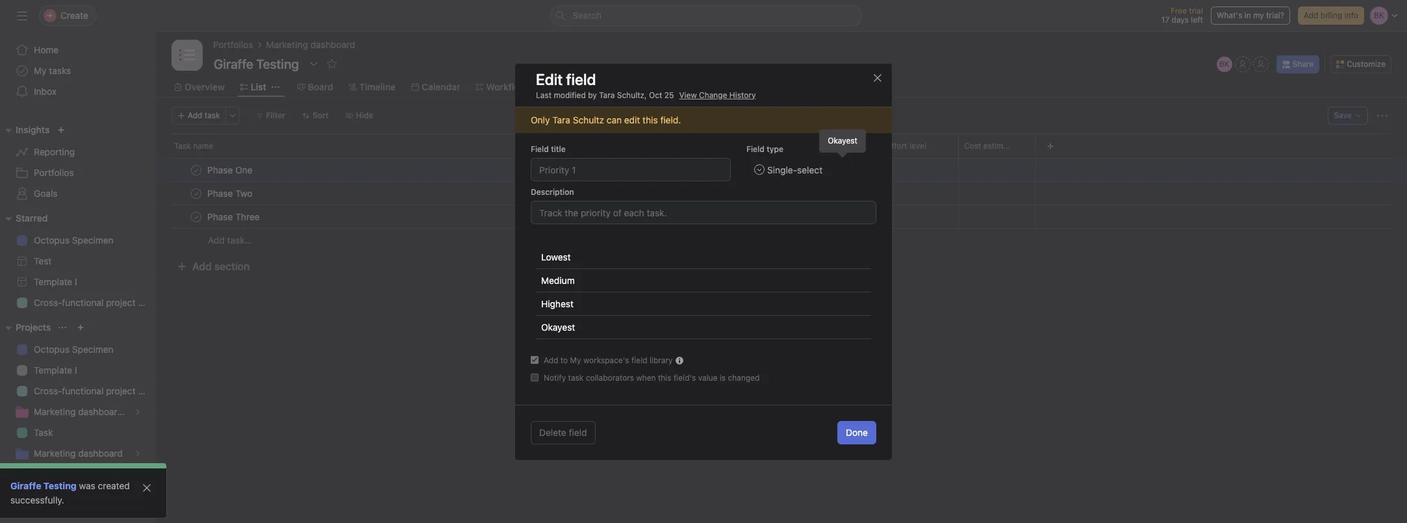 Task type: describe. For each thing, give the bounding box(es) containing it.
add for add task…
[[208, 235, 225, 246]]

octopus for starred
[[34, 235, 70, 246]]

edit field last modified by tara schultz, oct 25 view change history
[[536, 70, 756, 100]]

test link
[[8, 251, 148, 272]]

field's
[[674, 373, 696, 382]]

list link
[[240, 80, 266, 94]]

info
[[1345, 10, 1359, 20]]

by
[[588, 90, 597, 100]]

2 cross-functional project plan link from the top
[[8, 381, 156, 402]]

completed checkbox for ja
[[188, 162, 204, 178]]

template inside projects element
[[34, 365, 72, 376]]

starred element
[[0, 207, 156, 316]]

goals
[[34, 188, 58, 199]]

history
[[730, 90, 756, 100]]

2 project from the top
[[106, 385, 136, 396]]

completed checkbox inside phase two "cell"
[[188, 186, 204, 201]]

Phase Two text field
[[205, 187, 256, 200]]

template i link inside projects element
[[8, 360, 148, 381]]

— text field for phase two "cell"
[[964, 189, 1036, 199]]

0 vertical spatial marketing
[[266, 39, 308, 50]]

4 type an option name field from the top
[[536, 315, 871, 338]]

0 horizontal spatial marketing dashboard link
[[8, 443, 148, 464]]

nov 26
[[655, 212, 681, 222]]

priority for priority 1
[[810, 141, 836, 151]]

1
[[838, 141, 842, 151]]

template i for "template i" 'link' inside the projects element
[[34, 365, 77, 376]]

only tara schultz can edit this field.
[[531, 114, 681, 125]]

add for add billing info
[[1304, 10, 1319, 20]]

was created successfully.
[[10, 480, 130, 506]]

— text field for phase three cell
[[964, 212, 1036, 222]]

days
[[1172, 15, 1189, 25]]

search list box
[[550, 5, 862, 26]]

global element
[[0, 32, 156, 110]]

search
[[572, 10, 602, 21]]

task for notify
[[568, 373, 584, 382]]

1 horizontal spatial marketing dashboard link
[[266, 38, 355, 52]]

left
[[1191, 15, 1203, 25]]

messages
[[626, 81, 669, 92]]

cross-functional project plan inside the starred element
[[34, 297, 156, 308]]

functional inside the starred element
[[62, 297, 104, 308]]

completed checkbox for fr
[[188, 209, 204, 225]]

field title
[[531, 144, 566, 154]]

was
[[79, 480, 95, 491]]

task for task
[[34, 427, 53, 438]]

share
[[1293, 59, 1314, 69]]

free trial 17 days left
[[1162, 6, 1203, 25]]

octopus specimen link for test
[[8, 230, 148, 251]]

add billing info
[[1304, 10, 1359, 20]]

messages link
[[615, 80, 669, 94]]

add task… button
[[208, 233, 252, 248]]

insights
[[16, 124, 50, 135]]

name
[[193, 141, 213, 151]]

completed image for ja
[[188, 162, 204, 178]]

billing
[[1321, 10, 1343, 20]]

only
[[531, 114, 550, 125]]

overview
[[185, 81, 225, 92]]

field for edit
[[566, 70, 596, 88]]

okayest
[[828, 136, 858, 146]]

projects button
[[0, 320, 51, 335]]

specimen for test
[[72, 235, 114, 246]]

ja
[[581, 165, 590, 174]]

board link
[[297, 80, 333, 94]]

add billing info button
[[1298, 6, 1365, 25]]

modified
[[554, 90, 586, 100]]

octopus specimen for test
[[34, 235, 114, 246]]

Phase One text field
[[205, 163, 257, 176]]

to
[[561, 355, 568, 365]]

view
[[679, 90, 697, 100]]

plan for 2nd cross-functional project plan link from the top of the page
[[138, 385, 156, 396]]

in
[[1245, 10, 1251, 20]]

select
[[797, 164, 823, 175]]

giraffe inside projects element
[[34, 469, 62, 480]]

0 vertical spatial dashboard
[[311, 39, 355, 50]]

schultz
[[573, 114, 604, 125]]

schultz,
[[617, 90, 647, 100]]

hide sidebar image
[[17, 10, 27, 21]]

completed image inside phase two "cell"
[[188, 186, 204, 201]]

0 vertical spatial this
[[643, 114, 658, 125]]

functional inside projects element
[[62, 385, 104, 396]]

created
[[98, 480, 130, 491]]

add to my workspace's field library
[[544, 355, 673, 365]]

title
[[551, 144, 566, 154]]

Notify task collaborators when this field's value is changed checkbox
[[531, 373, 539, 381]]

dashboard link
[[542, 80, 600, 94]]

notify task collaborators when this field's value is changed
[[544, 373, 760, 382]]

teams element
[[0, 487, 156, 523]]

calendar link
[[411, 80, 460, 94]]

projects element
[[0, 316, 156, 487]]

phase two cell
[[156, 181, 572, 205]]

effort level
[[887, 141, 927, 151]]

description
[[531, 187, 574, 197]]

insights button
[[0, 122, 50, 138]]

type
[[767, 144, 784, 154]]

files
[[695, 81, 715, 92]]

17
[[1162, 15, 1170, 25]]

giraffe testing inside projects element
[[34, 469, 95, 480]]

marketing dashboard inside projects element
[[34, 448, 123, 459]]

change
[[699, 90, 727, 100]]

starred button
[[0, 211, 48, 226]]

field.
[[661, 114, 681, 125]]

field for field type
[[747, 144, 765, 154]]

done button
[[838, 421, 877, 444]]

row containing ja
[[156, 158, 1407, 182]]

i for "template i" 'link' inside the projects element
[[75, 365, 77, 376]]

files link
[[685, 80, 715, 94]]

3 type an option name field from the top
[[536, 292, 871, 314]]

close image
[[873, 72, 883, 83]]

cross- inside projects element
[[34, 385, 62, 396]]

cost estimate
[[964, 141, 1015, 151]]

testing inside projects element
[[65, 469, 95, 480]]

— text field
[[964, 166, 1036, 175]]

fr
[[583, 212, 588, 221]]

task for add
[[205, 110, 220, 120]]

dashboard
[[553, 81, 600, 92]]

cross- inside the starred element
[[34, 297, 62, 308]]

can
[[607, 114, 622, 125]]

invite
[[36, 500, 60, 511]]

Phase Three text field
[[205, 210, 264, 223]]

inbox
[[34, 86, 57, 97]]

overview link
[[174, 80, 225, 94]]

Add to My workspace's field library checkbox
[[531, 356, 539, 364]]

james
[[596, 165, 620, 174]]

free
[[1171, 6, 1187, 16]]

1 vertical spatial testing
[[43, 480, 77, 491]]

row containing task name
[[156, 134, 1407, 158]]

bk button
[[1217, 57, 1232, 72]]

0 vertical spatial marketing dashboard
[[266, 39, 355, 50]]

octopus specimen for template i
[[34, 344, 114, 355]]

1 horizontal spatial portfolios link
[[213, 38, 253, 52]]

trial?
[[1267, 10, 1285, 20]]

fr button
[[578, 209, 647, 225]]

single-
[[767, 164, 797, 175]]

trial
[[1189, 6, 1203, 16]]

search button
[[550, 5, 862, 26]]

is
[[720, 373, 726, 382]]



Task type: locate. For each thing, give the bounding box(es) containing it.
workflow link
[[476, 80, 527, 94]]

1 horizontal spatial portfolios
[[213, 39, 253, 50]]

dashboards
[[78, 406, 128, 417]]

level
[[910, 141, 927, 151]]

1 vertical spatial giraffe testing
[[10, 480, 77, 491]]

add left task…
[[208, 235, 225, 246]]

1 vertical spatial cross-
[[34, 385, 62, 396]]

task for task name
[[174, 141, 191, 151]]

1 cross-functional project plan from the top
[[34, 297, 156, 308]]

specimen up the dashboards on the bottom of the page
[[72, 344, 114, 355]]

plan inside the starred element
[[138, 297, 156, 308]]

25
[[665, 90, 674, 100]]

oct
[[649, 90, 662, 100]]

template
[[34, 276, 72, 287], [34, 365, 72, 376]]

1 vertical spatial task
[[34, 427, 53, 438]]

field type
[[747, 144, 784, 154]]

1 priority from the left
[[732, 141, 759, 151]]

add left to
[[544, 355, 559, 365]]

0 horizontal spatial priority
[[732, 141, 759, 151]]

add for add task
[[188, 110, 202, 120]]

template inside the starred element
[[34, 276, 72, 287]]

octopus specimen link up test
[[8, 230, 148, 251]]

1 completed checkbox from the top
[[188, 162, 204, 178]]

1 plan from the top
[[138, 297, 156, 308]]

portfolios down reporting
[[34, 167, 74, 178]]

giraffe testing up was created successfully.
[[34, 469, 95, 480]]

1 vertical spatial cross-functional project plan link
[[8, 381, 156, 402]]

None text field
[[211, 52, 302, 75]]

1 octopus from the top
[[34, 235, 70, 246]]

my right to
[[570, 355, 581, 365]]

projects
[[16, 322, 51, 333]]

reporting link
[[8, 142, 148, 162]]

completed image
[[188, 162, 204, 178], [188, 186, 204, 201], [188, 209, 204, 225]]

completed checkbox left phase three text box at the left top of page
[[188, 209, 204, 225]]

2 i from the top
[[75, 365, 77, 376]]

cross- up projects
[[34, 297, 62, 308]]

task down marketing dashboards link
[[34, 427, 53, 438]]

timeline link
[[349, 80, 396, 94]]

invite button
[[12, 495, 68, 518]]

marketing dashboard link up was
[[8, 443, 148, 464]]

value
[[698, 373, 718, 382]]

giraffe testing link up successfully.
[[10, 480, 77, 491]]

tara right only
[[553, 114, 570, 125]]

cross-functional project plan link up marketing dashboards
[[8, 381, 156, 402]]

0 vertical spatial portfolios
[[213, 39, 253, 50]]

1 vertical spatial octopus
[[34, 344, 70, 355]]

2 octopus specimen link from the top
[[8, 339, 148, 360]]

1 project from the top
[[106, 297, 136, 308]]

task inside projects element
[[34, 427, 53, 438]]

0 horizontal spatial task
[[34, 427, 53, 438]]

task name
[[174, 141, 213, 151]]

nov 21
[[655, 165, 680, 175]]

1 vertical spatial project
[[106, 385, 136, 396]]

testing up was
[[65, 469, 95, 480]]

octopus down projects
[[34, 344, 70, 355]]

1 template from the top
[[34, 276, 72, 287]]

2 cross- from the top
[[34, 385, 62, 396]]

1 vertical spatial completed checkbox
[[188, 186, 204, 201]]

dashboard
[[311, 39, 355, 50], [78, 448, 123, 459]]

1 vertical spatial octopus specimen
[[34, 344, 114, 355]]

calendar
[[422, 81, 460, 92]]

insights element
[[0, 118, 156, 207]]

dashboard inside projects element
[[78, 448, 123, 459]]

0 vertical spatial plan
[[138, 297, 156, 308]]

0 vertical spatial template i
[[34, 276, 77, 287]]

delete
[[539, 427, 567, 438]]

dashboard down the task link
[[78, 448, 123, 459]]

1 horizontal spatial marketing dashboard
[[266, 39, 355, 50]]

testing up invite
[[43, 480, 77, 491]]

completed checkbox down task name
[[188, 162, 204, 178]]

i
[[75, 276, 77, 287], [75, 365, 77, 376]]

close image
[[142, 483, 152, 493]]

3 completed image from the top
[[188, 209, 204, 225]]

header untitled section tree grid
[[156, 158, 1407, 252]]

specimen inside the starred element
[[72, 235, 114, 246]]

2 priority from the left
[[810, 141, 836, 151]]

add task…
[[208, 235, 252, 246]]

this right edit
[[643, 114, 658, 125]]

add task
[[188, 110, 220, 120]]

marketing inside marketing dashboards link
[[34, 406, 76, 417]]

effort
[[887, 141, 908, 151]]

my left the tasks
[[34, 65, 46, 76]]

1 vertical spatial template
[[34, 365, 72, 376]]

marketing dashboard link up "add to starred" icon
[[266, 38, 355, 52]]

0 vertical spatial — text field
[[964, 189, 1036, 199]]

phase three cell
[[156, 205, 572, 229]]

task inside the add task button
[[205, 110, 220, 120]]

giraffe testing
[[34, 469, 95, 480], [10, 480, 77, 491]]

completed checkbox left phase two text field
[[188, 186, 204, 201]]

task right notify at the left bottom of page
[[568, 373, 584, 382]]

bk
[[1220, 59, 1230, 69]]

template down projects
[[34, 365, 72, 376]]

collaborators
[[586, 373, 634, 382]]

template i inside projects element
[[34, 365, 77, 376]]

0 horizontal spatial marketing dashboard
[[34, 448, 123, 459]]

completed image inside phase one cell
[[188, 162, 204, 178]]

1 vertical spatial octopus specimen link
[[8, 339, 148, 360]]

add for add section
[[192, 261, 212, 272]]

completed image left phase three text box at the left top of page
[[188, 209, 204, 225]]

add section
[[192, 261, 250, 272]]

0 vertical spatial testing
[[65, 469, 95, 480]]

delete field
[[539, 427, 587, 438]]

1 cross-functional project plan link from the top
[[8, 292, 156, 313]]

portfolios inside insights element
[[34, 167, 74, 178]]

project inside the starred element
[[106, 297, 136, 308]]

2 template from the top
[[34, 365, 72, 376]]

1 vertical spatial task
[[568, 373, 584, 382]]

when
[[636, 373, 656, 382]]

field inside button
[[569, 427, 587, 438]]

functional down the test link
[[62, 297, 104, 308]]

0 vertical spatial marketing dashboard link
[[266, 38, 355, 52]]

functional up marketing dashboards
[[62, 385, 104, 396]]

0 horizontal spatial my
[[34, 65, 46, 76]]

2 — text field from the top
[[964, 212, 1036, 222]]

octopus specimen link down projects
[[8, 339, 148, 360]]

template i link inside the starred element
[[8, 272, 148, 292]]

add for add to my workspace's field library
[[544, 355, 559, 365]]

field right delete
[[569, 427, 587, 438]]

0 vertical spatial i
[[75, 276, 77, 287]]

2 cross-functional project plan from the top
[[34, 385, 156, 396]]

section
[[214, 261, 250, 272]]

2 plan from the top
[[138, 385, 156, 396]]

view change history link
[[679, 90, 756, 100]]

plan inside projects element
[[138, 385, 156, 396]]

giraffe
[[34, 469, 62, 480], [10, 480, 41, 491]]

0 vertical spatial functional
[[62, 297, 104, 308]]

2 octopus specimen from the top
[[34, 344, 114, 355]]

giraffe testing link up teams element
[[8, 464, 148, 485]]

0 vertical spatial octopus
[[34, 235, 70, 246]]

0 vertical spatial field
[[566, 70, 596, 88]]

1 type an option name field from the top
[[536, 245, 871, 267]]

workspace's
[[584, 355, 629, 365]]

0 vertical spatial tara
[[599, 90, 615, 100]]

field
[[531, 144, 549, 154], [747, 144, 765, 154]]

tara right by
[[599, 90, 615, 100]]

field for field title
[[531, 144, 549, 154]]

project
[[106, 297, 136, 308], [106, 385, 136, 396]]

successfully.
[[10, 495, 64, 506]]

2 completed image from the top
[[188, 186, 204, 201]]

cross-
[[34, 297, 62, 308], [34, 385, 62, 396]]

done
[[846, 427, 868, 438]]

template i link
[[8, 272, 148, 292], [8, 360, 148, 381]]

1 — text field from the top
[[964, 189, 1036, 199]]

add down the overview link
[[188, 110, 202, 120]]

cross-functional project plan inside projects element
[[34, 385, 156, 396]]

1 completed image from the top
[[188, 162, 204, 178]]

changed
[[728, 373, 760, 382]]

octopus
[[34, 235, 70, 246], [34, 344, 70, 355]]

0 horizontal spatial dashboard
[[78, 448, 123, 459]]

completed checkbox inside phase one cell
[[188, 162, 204, 178]]

add inside 'row'
[[208, 235, 225, 246]]

priority left type
[[732, 141, 759, 151]]

1 vertical spatial plan
[[138, 385, 156, 396]]

list image
[[179, 47, 195, 63]]

field up when
[[632, 355, 648, 365]]

template i up marketing dashboards link
[[34, 365, 77, 376]]

2 vertical spatial completed image
[[188, 209, 204, 225]]

add task… row
[[156, 228, 1407, 252]]

0 vertical spatial template i link
[[8, 272, 148, 292]]

board
[[308, 81, 333, 92]]

2 specimen from the top
[[72, 344, 114, 355]]

edit
[[624, 114, 640, 125]]

1 octopus specimen link from the top
[[8, 230, 148, 251]]

octopus for projects
[[34, 344, 70, 355]]

marketing dashboard up "add to starred" icon
[[266, 39, 355, 50]]

tara inside edit field last modified by tara schultz, oct 25 view change history
[[599, 90, 615, 100]]

1 functional from the top
[[62, 297, 104, 308]]

1 vertical spatial portfolios
[[34, 167, 74, 178]]

1 cross- from the top
[[34, 297, 62, 308]]

0 vertical spatial task
[[205, 110, 220, 120]]

2 field from the left
[[747, 144, 765, 154]]

1 vertical spatial field
[[632, 355, 648, 365]]

2 template i from the top
[[34, 365, 77, 376]]

2 vertical spatial completed checkbox
[[188, 209, 204, 225]]

portfolios link down reporting
[[8, 162, 148, 183]]

reporting
[[34, 146, 75, 157]]

2 vertical spatial marketing
[[34, 448, 76, 459]]

1 nov from the top
[[655, 165, 669, 175]]

0 vertical spatial cross-
[[34, 297, 62, 308]]

delete field button
[[531, 421, 596, 444]]

1 field from the left
[[531, 144, 549, 154]]

this down library
[[658, 373, 672, 382]]

field up modified
[[566, 70, 596, 88]]

0 vertical spatial giraffe testing
[[34, 469, 95, 480]]

— text field
[[964, 189, 1036, 199], [964, 212, 1036, 222]]

nov for nov 26
[[655, 212, 669, 222]]

add left billing
[[1304, 10, 1319, 20]]

octopus inside projects element
[[34, 344, 70, 355]]

priority for priority
[[732, 141, 759, 151]]

specimen for template i
[[72, 344, 114, 355]]

1 vertical spatial specimen
[[72, 344, 114, 355]]

2 template i link from the top
[[8, 360, 148, 381]]

plan for 1st cross-functional project plan link from the top of the page
[[138, 297, 156, 308]]

i for "template i" 'link' inside the the starred element
[[75, 276, 77, 287]]

0 horizontal spatial task
[[205, 110, 220, 120]]

0 vertical spatial portfolios link
[[213, 38, 253, 52]]

template i
[[34, 276, 77, 287], [34, 365, 77, 376]]

i inside projects element
[[75, 365, 77, 376]]

1 vertical spatial — text field
[[964, 212, 1036, 222]]

1 vertical spatial this
[[658, 373, 672, 382]]

None text field
[[531, 200, 877, 224]]

0 vertical spatial completed checkbox
[[188, 162, 204, 178]]

nov left 26
[[655, 212, 669, 222]]

1 vertical spatial my
[[570, 355, 581, 365]]

26
[[672, 212, 681, 222]]

project down the test link
[[106, 297, 136, 308]]

template i down test
[[34, 276, 77, 287]]

completed checkbox inside phase three cell
[[188, 209, 204, 225]]

template i inside the starred element
[[34, 276, 77, 287]]

goals link
[[8, 183, 148, 204]]

task down overview
[[205, 110, 220, 120]]

what's in my trial? button
[[1211, 6, 1290, 25]]

2 vertical spatial field
[[569, 427, 587, 438]]

i up marketing dashboards
[[75, 365, 77, 376]]

field inside edit field last modified by tara schultz, oct 25 view change history
[[566, 70, 596, 88]]

nov left 21
[[655, 165, 669, 175]]

1 template i link from the top
[[8, 272, 148, 292]]

what's
[[1217, 10, 1243, 20]]

cross-functional project plan up the dashboards on the bottom of the page
[[34, 385, 156, 396]]

Completed checkbox
[[188, 162, 204, 178], [188, 186, 204, 201], [188, 209, 204, 225]]

add left section
[[192, 261, 212, 272]]

1 vertical spatial template i link
[[8, 360, 148, 381]]

1 horizontal spatial dashboard
[[311, 39, 355, 50]]

my tasks
[[34, 65, 71, 76]]

1 horizontal spatial my
[[570, 355, 581, 365]]

i down the test link
[[75, 276, 77, 287]]

plan
[[138, 297, 156, 308], [138, 385, 156, 396]]

1 vertical spatial marketing dashboard link
[[8, 443, 148, 464]]

row
[[156, 134, 1407, 158], [172, 157, 1392, 159], [156, 158, 1407, 182], [156, 181, 1407, 205], [156, 205, 1407, 229]]

2 nov from the top
[[655, 212, 669, 222]]

portfolios link up list link
[[213, 38, 253, 52]]

1 vertical spatial marketing
[[34, 406, 76, 417]]

what's in my trial?
[[1217, 10, 1285, 20]]

specimen up the test link
[[72, 235, 114, 246]]

template i link up marketing dashboards
[[8, 360, 148, 381]]

completed image down task name
[[188, 162, 204, 178]]

octopus specimen link for template i
[[8, 339, 148, 360]]

octopus inside the starred element
[[34, 235, 70, 246]]

0 vertical spatial cross-functional project plan link
[[8, 292, 156, 313]]

priority
[[732, 141, 759, 151], [810, 141, 836, 151]]

template i for "template i" 'link' inside the the starred element
[[34, 276, 77, 287]]

field left 'title'
[[531, 144, 549, 154]]

1 vertical spatial functional
[[62, 385, 104, 396]]

cross-functional project plan link down the test link
[[8, 292, 156, 313]]

0 vertical spatial completed image
[[188, 162, 204, 178]]

specimen inside projects element
[[72, 344, 114, 355]]

completed image for fr
[[188, 209, 204, 225]]

1 vertical spatial nov
[[655, 212, 669, 222]]

completed image left phase two text field
[[188, 186, 204, 201]]

octopus up test
[[34, 235, 70, 246]]

1 vertical spatial giraffe
[[10, 480, 41, 491]]

Type an option name field
[[536, 245, 871, 267], [536, 269, 871, 291], [536, 292, 871, 314], [536, 315, 871, 338]]

okayest tooltip
[[820, 130, 865, 156]]

octopus specimen up the test link
[[34, 235, 114, 246]]

task link
[[8, 422, 148, 443]]

marketing down the task link
[[34, 448, 76, 459]]

add to starred image
[[327, 58, 337, 69]]

i inside the starred element
[[75, 276, 77, 287]]

octopus specimen inside the starred element
[[34, 235, 114, 246]]

home
[[34, 44, 59, 55]]

template i link down test
[[8, 272, 148, 292]]

task left name on the left top of page
[[174, 141, 191, 151]]

1 vertical spatial dashboard
[[78, 448, 123, 459]]

cross-functional project plan down the test link
[[34, 297, 156, 308]]

0 horizontal spatial portfolios link
[[8, 162, 148, 183]]

0 vertical spatial template
[[34, 276, 72, 287]]

row containing fr
[[156, 205, 1407, 229]]

0 vertical spatial cross-functional project plan
[[34, 297, 156, 308]]

1 horizontal spatial tara
[[599, 90, 615, 100]]

marketing dashboards
[[34, 406, 128, 417]]

test
[[34, 255, 51, 266]]

2 type an option name field from the top
[[536, 269, 871, 291]]

nov for nov 21
[[655, 165, 669, 175]]

dashboard up "add to starred" icon
[[311, 39, 355, 50]]

2 completed checkbox from the top
[[188, 186, 204, 201]]

add section button
[[172, 255, 255, 278]]

last
[[536, 90, 552, 100]]

portfolios up list link
[[213, 39, 253, 50]]

1 vertical spatial portfolios link
[[8, 162, 148, 183]]

marketing up the task link
[[34, 406, 76, 417]]

1 i from the top
[[75, 276, 77, 287]]

1 template i from the top
[[34, 276, 77, 287]]

giraffe testing up successfully.
[[10, 480, 77, 491]]

0 vertical spatial nov
[[655, 165, 669, 175]]

functional
[[62, 297, 104, 308], [62, 385, 104, 396]]

1 vertical spatial template i
[[34, 365, 77, 376]]

specimen
[[72, 235, 114, 246], [72, 344, 114, 355]]

1 vertical spatial cross-functional project plan
[[34, 385, 156, 396]]

marketing dashboards link
[[8, 402, 148, 422]]

my
[[1254, 10, 1264, 20]]

1 vertical spatial marketing dashboard
[[34, 448, 123, 459]]

cross- up marketing dashboards link
[[34, 385, 62, 396]]

project up the dashboards on the bottom of the page
[[106, 385, 136, 396]]

phase one cell
[[156, 158, 572, 182]]

1 vertical spatial completed image
[[188, 186, 204, 201]]

octopus specimen inside projects element
[[34, 344, 114, 355]]

marketing dashboard down the task link
[[34, 448, 123, 459]]

1 horizontal spatial field
[[747, 144, 765, 154]]

0 vertical spatial my
[[34, 65, 46, 76]]

0 vertical spatial task
[[174, 141, 191, 151]]

0 vertical spatial octopus specimen
[[34, 235, 114, 246]]

1 horizontal spatial task
[[174, 141, 191, 151]]

tara
[[599, 90, 615, 100], [553, 114, 570, 125]]

field for delete
[[569, 427, 587, 438]]

1 vertical spatial i
[[75, 365, 77, 376]]

0 vertical spatial octopus specimen link
[[8, 230, 148, 251]]

0 horizontal spatial portfolios
[[34, 167, 74, 178]]

0 vertical spatial project
[[106, 297, 136, 308]]

2 octopus from the top
[[34, 344, 70, 355]]

2 functional from the top
[[62, 385, 104, 396]]

marketing dashboard
[[266, 39, 355, 50], [34, 448, 123, 459]]

template down test
[[34, 276, 72, 287]]

field left type
[[747, 144, 765, 154]]

add task button
[[172, 107, 226, 125]]

cross-functional project plan link
[[8, 292, 156, 313], [8, 381, 156, 402]]

0 vertical spatial giraffe
[[34, 469, 62, 480]]

priority left 1
[[810, 141, 836, 151]]

0 vertical spatial specimen
[[72, 235, 114, 246]]

0 horizontal spatial field
[[531, 144, 549, 154]]

0 horizontal spatial tara
[[553, 114, 570, 125]]

workflow
[[486, 81, 527, 92]]

completed image inside phase three cell
[[188, 209, 204, 225]]

list
[[251, 81, 266, 92]]

portfolios link
[[213, 38, 253, 52], [8, 162, 148, 183]]

marketing
[[266, 39, 308, 50], [34, 406, 76, 417], [34, 448, 76, 459]]

priority 1
[[810, 141, 842, 151]]

1 horizontal spatial priority
[[810, 141, 836, 151]]

1 vertical spatial tara
[[553, 114, 570, 125]]

inbox link
[[8, 81, 148, 102]]

marketing up list
[[266, 39, 308, 50]]

octopus specimen down projects
[[34, 344, 114, 355]]

library
[[650, 355, 673, 365]]

task…
[[227, 235, 252, 246]]

1 horizontal spatial task
[[568, 373, 584, 382]]

3 completed checkbox from the top
[[188, 209, 204, 225]]

1 specimen from the top
[[72, 235, 114, 246]]

my inside global element
[[34, 65, 46, 76]]

Priority, Stage, Status… text field
[[531, 158, 731, 181]]

1 octopus specimen from the top
[[34, 235, 114, 246]]



Task type: vqa. For each thing, say whether or not it's contained in the screenshot.
Completed icon for Phase Three text field
yes



